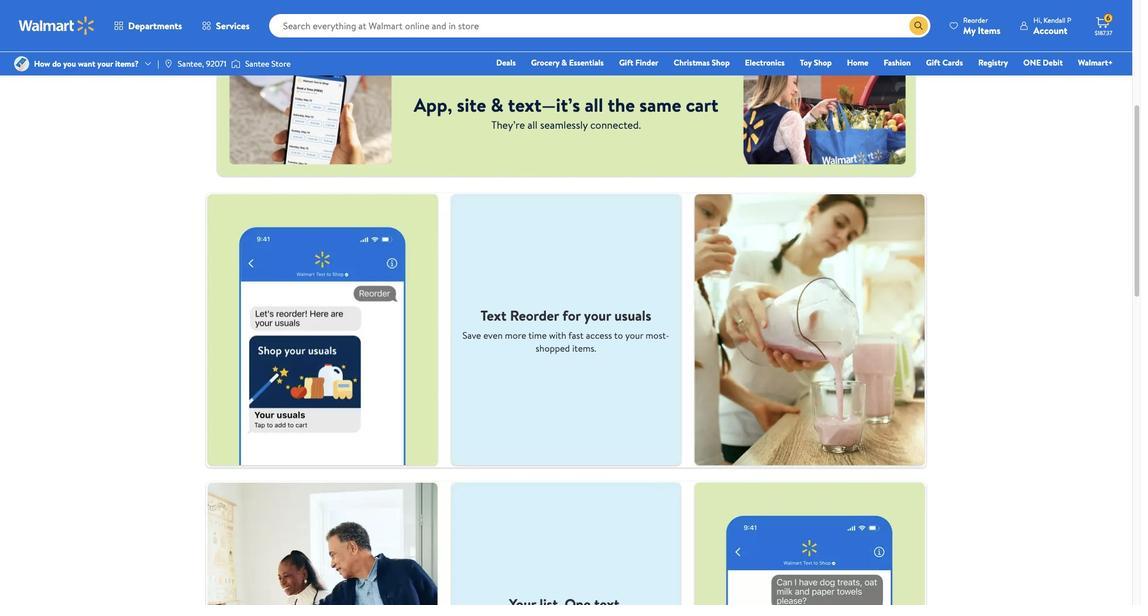 Task type: describe. For each thing, give the bounding box(es) containing it.
92071
[[206, 58, 226, 70]]

usuals
[[614, 305, 651, 325]]

app, site & text—it's all the same cart. they're all seamlessly connected. image
[[215, 50, 917, 179]]

santee, 92071
[[178, 58, 226, 70]]

deals link
[[491, 56, 521, 69]]

grocery
[[531, 57, 560, 68]]

fast
[[568, 329, 584, 342]]

reorder my items
[[963, 15, 1001, 37]]

store
[[271, 58, 291, 70]]

debit
[[1043, 57, 1063, 68]]

$187.37
[[1095, 29, 1112, 37]]

with
[[549, 329, 566, 342]]

gift cards link
[[921, 56, 968, 69]]

fashion link
[[878, 56, 916, 69]]

reorder inside the text reorder for your usuals save even more time with fast access to your most- shopped items.
[[510, 305, 559, 325]]

cart
[[686, 92, 719, 118]]

one debit
[[1023, 57, 1063, 68]]

Search search field
[[269, 14, 930, 37]]

want
[[78, 58, 95, 70]]

toy shop
[[800, 57, 832, 68]]

gift finder link
[[614, 56, 664, 69]]

& inside 'app, site & text—it's all the same cart they're all seamlessly connected.'
[[491, 92, 503, 118]]

departments button
[[104, 12, 192, 40]]

gift finder
[[619, 57, 659, 68]]

time
[[528, 329, 547, 342]]

save
[[462, 329, 481, 342]]

text reorder for your usuals save even more time with fast access to your most- shopped items.
[[462, 305, 669, 354]]

app,
[[414, 92, 452, 118]]

connected.
[[590, 118, 641, 132]]

|
[[157, 58, 159, 70]]

6
[[1106, 13, 1110, 23]]

registry
[[978, 57, 1008, 68]]

access
[[586, 329, 612, 342]]

1 horizontal spatial &
[[562, 57, 567, 68]]

registry link
[[973, 56, 1013, 69]]

0 horizontal spatial all
[[528, 118, 538, 132]]

reorder inside reorder my items
[[963, 15, 988, 25]]

cards
[[942, 57, 963, 68]]

even
[[483, 329, 503, 342]]

p
[[1067, 15, 1071, 25]]

 image for santee store
[[231, 58, 240, 70]]

 image for how do you want your items?
[[14, 56, 29, 71]]

items
[[978, 24, 1001, 37]]

how do you want your items?
[[34, 58, 139, 70]]

1 horizontal spatial all
[[585, 92, 603, 118]]

they're
[[491, 118, 525, 132]]

same
[[639, 92, 681, 118]]

the
[[608, 92, 635, 118]]

grocery & essentials
[[531, 57, 604, 68]]

one debit link
[[1018, 56, 1068, 69]]

departments
[[128, 19, 182, 32]]



Task type: locate. For each thing, give the bounding box(es) containing it.
fashion
[[884, 57, 911, 68]]

reorder up the time
[[510, 305, 559, 325]]

1 horizontal spatial  image
[[164, 59, 173, 68]]

1 vertical spatial your
[[584, 305, 611, 325]]

 image
[[14, 56, 29, 71], [231, 58, 240, 70], [164, 59, 173, 68]]

hi,
[[1033, 15, 1042, 25]]

electronics
[[745, 57, 785, 68]]

1 vertical spatial &
[[491, 92, 503, 118]]

services
[[216, 19, 250, 32]]

2 gift from the left
[[926, 57, 940, 68]]

do
[[52, 58, 61, 70]]

& right site
[[491, 92, 503, 118]]

1 vertical spatial reorder
[[510, 305, 559, 325]]

shop for christmas shop
[[712, 57, 730, 68]]

account
[[1033, 24, 1068, 37]]

reorder up the registry
[[963, 15, 988, 25]]

gift left the cards
[[926, 57, 940, 68]]

shop
[[712, 57, 730, 68], [814, 57, 832, 68]]

shop inside 'christmas shop' link
[[712, 57, 730, 68]]

shop right christmas
[[712, 57, 730, 68]]

services button
[[192, 12, 260, 40]]

walmart image
[[19, 16, 95, 35]]

walmart+
[[1078, 57, 1113, 68]]

2 horizontal spatial your
[[625, 329, 643, 342]]

santee,
[[178, 58, 204, 70]]

1 shop from the left
[[712, 57, 730, 68]]

toy
[[800, 57, 812, 68]]

2 shop from the left
[[814, 57, 832, 68]]

0 horizontal spatial reorder
[[510, 305, 559, 325]]

Walmart Site-Wide search field
[[269, 14, 930, 37]]

shop inside toy shop link
[[814, 57, 832, 68]]

your up access
[[584, 305, 611, 325]]

home link
[[842, 56, 874, 69]]

6 $187.37
[[1095, 13, 1112, 37]]

christmas shop link
[[668, 56, 735, 69]]

gift for gift cards
[[926, 57, 940, 68]]

 image for santee, 92071
[[164, 59, 173, 68]]

 image left how
[[14, 56, 29, 71]]

0 vertical spatial &
[[562, 57, 567, 68]]

app, site & text—it's all the same cart they're all seamlessly connected.
[[414, 92, 719, 132]]

1 horizontal spatial your
[[584, 305, 611, 325]]

0 horizontal spatial &
[[491, 92, 503, 118]]

 image right 92071
[[231, 58, 240, 70]]

more
[[505, 329, 526, 342]]

text—it's
[[508, 92, 580, 118]]

toy shop link
[[795, 56, 837, 69]]

your
[[97, 58, 113, 70], [584, 305, 611, 325], [625, 329, 643, 342]]

shop right toy
[[814, 57, 832, 68]]

finder
[[635, 57, 659, 68]]

1 horizontal spatial gift
[[926, 57, 940, 68]]

1 horizontal spatial reorder
[[963, 15, 988, 25]]

walmart+ link
[[1073, 56, 1118, 69]]

items?
[[115, 58, 139, 70]]

&
[[562, 57, 567, 68], [491, 92, 503, 118]]

essentials
[[569, 57, 604, 68]]

you
[[63, 58, 76, 70]]

one
[[1023, 57, 1041, 68]]

home
[[847, 57, 869, 68]]

all
[[585, 92, 603, 118], [528, 118, 538, 132]]

items.
[[572, 342, 596, 354]]

0 horizontal spatial your
[[97, 58, 113, 70]]

hi, kendall p account
[[1033, 15, 1071, 37]]

search icon image
[[914, 21, 923, 30]]

santee
[[245, 58, 269, 70]]

most-
[[646, 329, 669, 342]]

2 vertical spatial your
[[625, 329, 643, 342]]

& right grocery
[[562, 57, 567, 68]]

how
[[34, 58, 50, 70]]

for
[[562, 305, 581, 325]]

all right they're
[[528, 118, 538, 132]]

gift
[[619, 57, 633, 68], [926, 57, 940, 68]]

0 vertical spatial reorder
[[963, 15, 988, 25]]

reorder
[[963, 15, 988, 25], [510, 305, 559, 325]]

 image right |
[[164, 59, 173, 68]]

grocery & essentials link
[[526, 56, 609, 69]]

your right want
[[97, 58, 113, 70]]

0 horizontal spatial gift
[[619, 57, 633, 68]]

0 horizontal spatial  image
[[14, 56, 29, 71]]

1 gift from the left
[[619, 57, 633, 68]]

santee store
[[245, 58, 291, 70]]

all left the
[[585, 92, 603, 118]]

0 vertical spatial your
[[97, 58, 113, 70]]

your right to
[[625, 329, 643, 342]]

christmas
[[674, 57, 710, 68]]

0 horizontal spatial shop
[[712, 57, 730, 68]]

shopped
[[536, 342, 570, 354]]

my
[[963, 24, 976, 37]]

kendall
[[1044, 15, 1066, 25]]

deals
[[496, 57, 516, 68]]

1 horizontal spatial shop
[[814, 57, 832, 68]]

electronics link
[[740, 56, 790, 69]]

gift cards
[[926, 57, 963, 68]]

seamlessly
[[540, 118, 588, 132]]

2 horizontal spatial  image
[[231, 58, 240, 70]]

shop for toy shop
[[814, 57, 832, 68]]

gift for gift finder
[[619, 57, 633, 68]]

gift left "finder"
[[619, 57, 633, 68]]

christmas shop
[[674, 57, 730, 68]]

site
[[457, 92, 486, 118]]

to
[[614, 329, 623, 342]]

text
[[481, 305, 507, 325]]



Task type: vqa. For each thing, say whether or not it's contained in the screenshot.
Seamlessly
yes



